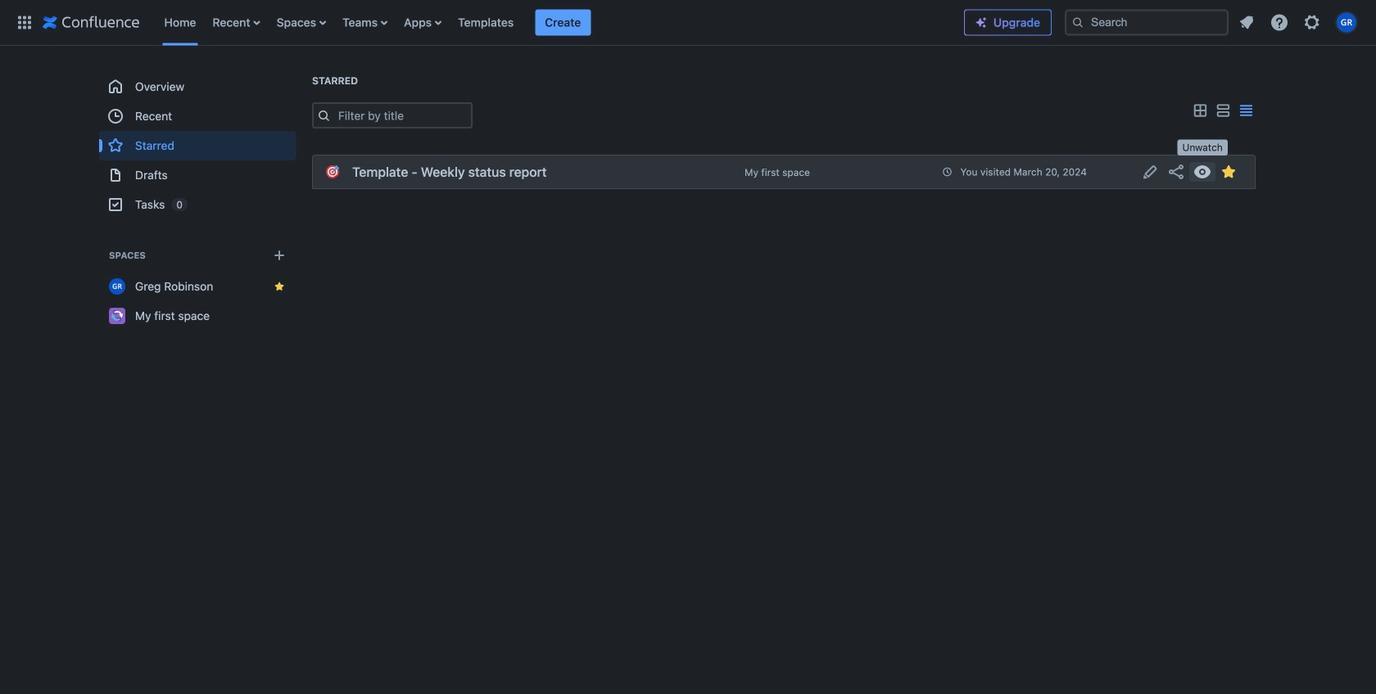 Task type: vqa. For each thing, say whether or not it's contained in the screenshot.
Global 'Element' on the top
yes



Task type: locate. For each thing, give the bounding box(es) containing it.
notification icon image
[[1237, 13, 1257, 32]]

list for appswitcher icon at the left top
[[156, 0, 964, 45]]

list item
[[535, 9, 591, 36]]

:dart: image
[[326, 166, 339, 179], [326, 166, 339, 179]]

Filter by title field
[[333, 104, 471, 127]]

global element
[[10, 0, 964, 45]]

group
[[99, 72, 296, 220]]

banner
[[0, 0, 1377, 46]]

unwatch image
[[1193, 162, 1213, 182]]

compact list image
[[1236, 101, 1256, 121]]

list
[[156, 0, 964, 45], [1232, 8, 1367, 37]]

tooltip
[[1178, 140, 1228, 156]]

None search field
[[1065, 9, 1229, 36]]

1 horizontal spatial list
[[1232, 8, 1367, 37]]

Search field
[[1065, 9, 1229, 36]]

unstar this space image
[[273, 280, 286, 293]]

confluence image
[[43, 13, 140, 32], [43, 13, 140, 32]]

0 horizontal spatial list
[[156, 0, 964, 45]]

appswitcher icon image
[[15, 13, 34, 32]]



Task type: describe. For each thing, give the bounding box(es) containing it.
help icon image
[[1270, 13, 1290, 32]]

settings icon image
[[1303, 13, 1322, 32]]

list for premium icon
[[1232, 8, 1367, 37]]

search image
[[1072, 16, 1085, 29]]

list item inside global element
[[535, 9, 591, 36]]

unstar image
[[1219, 162, 1239, 182]]

create a space image
[[270, 246, 289, 265]]

share image
[[1167, 162, 1186, 182]]

list image
[[1213, 101, 1233, 121]]

edit image
[[1141, 162, 1160, 182]]

premium image
[[975, 16, 988, 29]]

cards image
[[1191, 101, 1210, 121]]



